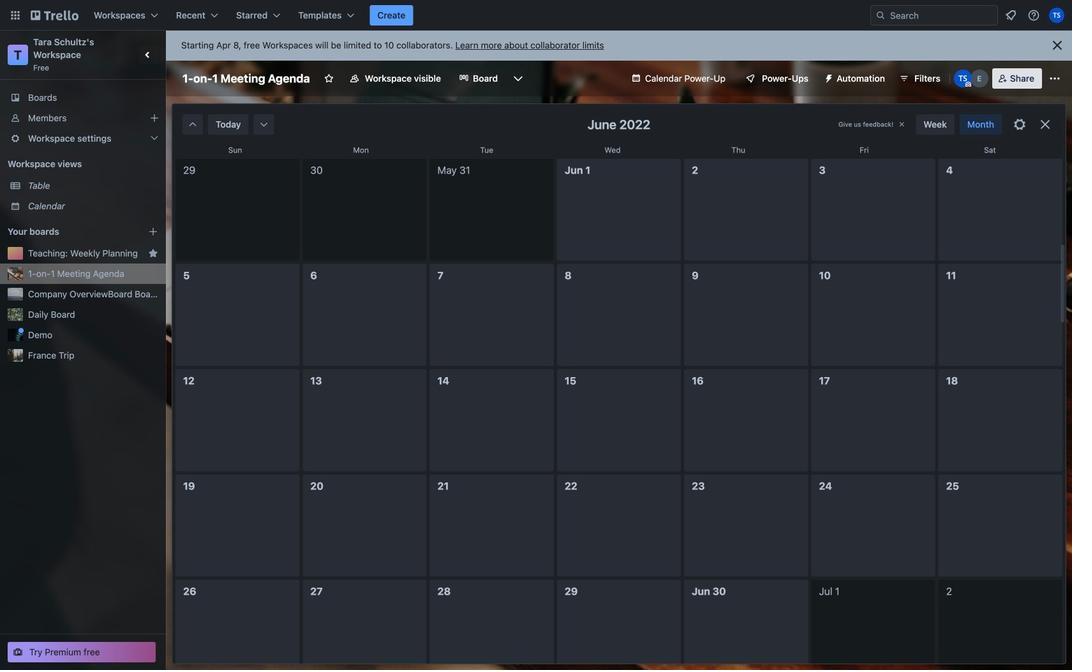 Task type: vqa. For each thing, say whether or not it's contained in the screenshot.
WATCHING to the bottom
no



Task type: locate. For each thing, give the bounding box(es) containing it.
search image
[[876, 10, 886, 20]]

workspace navigation collapse icon image
[[139, 46, 157, 64]]

star or unstar board image
[[324, 73, 334, 84]]

1 horizontal spatial sm image
[[258, 118, 270, 131]]

ethanhunt1 (ethanhunt117) image
[[971, 70, 989, 87]]

open information menu image
[[1028, 9, 1041, 22]]

0 notifications image
[[1004, 8, 1019, 23]]

2 sm image from the left
[[258, 118, 270, 131]]

Board name text field
[[176, 68, 317, 89]]

sm image
[[186, 118, 199, 131], [258, 118, 270, 131]]

0 horizontal spatial sm image
[[186, 118, 199, 131]]

Search field
[[871, 5, 999, 26]]

tara schultz (taraschultz7) image
[[1050, 8, 1065, 23]]

back to home image
[[31, 5, 79, 26]]

tara schultz (taraschultz7) image
[[954, 70, 972, 87]]



Task type: describe. For each thing, give the bounding box(es) containing it.
add board image
[[148, 227, 158, 237]]

1 sm image from the left
[[186, 118, 199, 131]]

customize views image
[[512, 72, 525, 85]]

show menu image
[[1049, 72, 1062, 85]]

this member is an admin of this board. image
[[966, 82, 972, 87]]

sm image
[[819, 68, 837, 86]]

your boards with 6 items element
[[8, 224, 129, 239]]

primary element
[[0, 0, 1073, 31]]

starred icon image
[[148, 248, 158, 259]]



